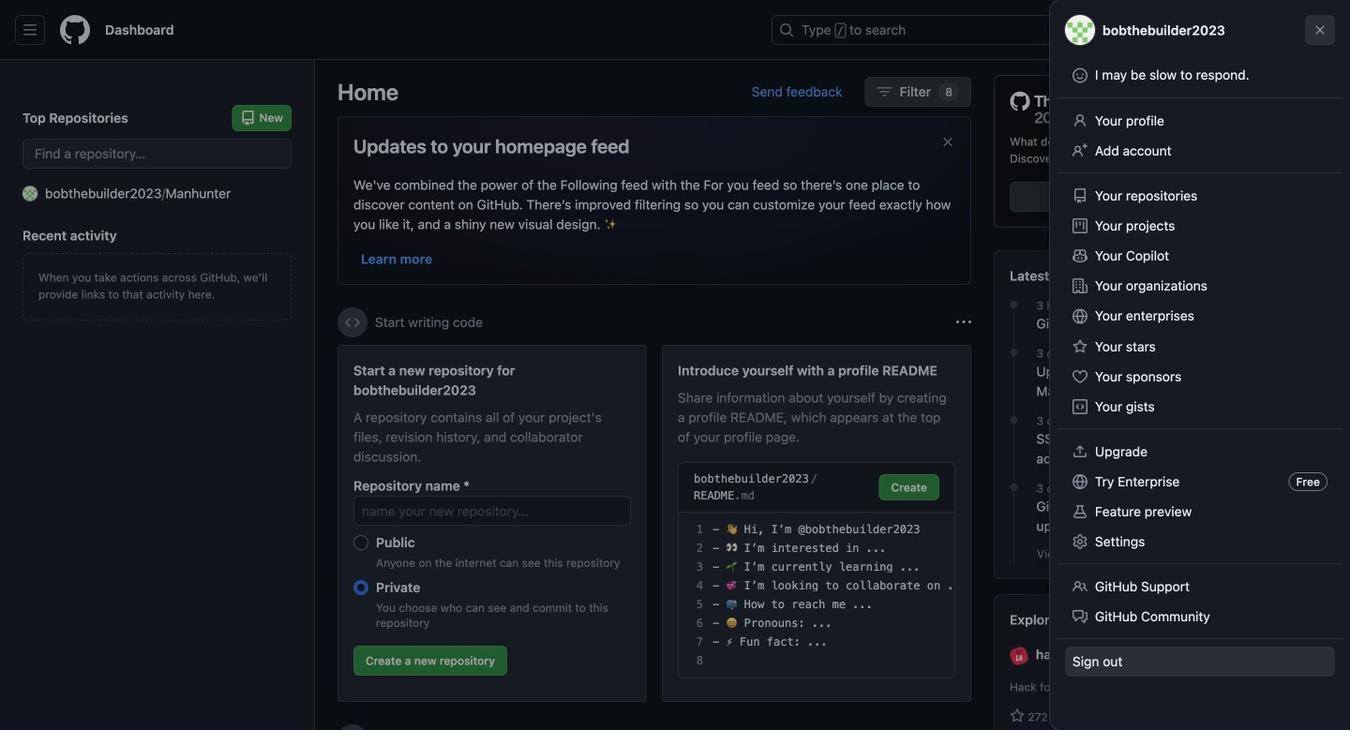 Task type: vqa. For each thing, say whether or not it's contained in the screenshot.
Explore repositories navigation
yes



Task type: describe. For each thing, give the bounding box(es) containing it.
1 dot fill image from the top
[[1006, 297, 1021, 312]]

2 dot fill image from the top
[[1006, 345, 1021, 360]]

account element
[[0, 60, 315, 730]]

1 dot fill image from the top
[[1006, 413, 1021, 428]]

command palette image
[[1077, 23, 1092, 38]]

explore repositories navigation
[[994, 595, 1328, 730]]

issue opened image
[[1200, 23, 1215, 38]]

2 dot fill image from the top
[[1006, 480, 1021, 495]]

explore element
[[994, 75, 1328, 730]]



Task type: locate. For each thing, give the bounding box(es) containing it.
1 vertical spatial dot fill image
[[1006, 480, 1021, 495]]

0 vertical spatial dot fill image
[[1006, 413, 1021, 428]]

triangle down image
[[1158, 23, 1173, 38]]

homepage image
[[60, 15, 90, 45]]

star image
[[1010, 709, 1025, 724]]

plus image
[[1135, 22, 1150, 37]]

0 vertical spatial dot fill image
[[1006, 297, 1021, 312]]

dot fill image
[[1006, 297, 1021, 312], [1006, 345, 1021, 360]]

1 vertical spatial dot fill image
[[1006, 345, 1021, 360]]

dot fill image
[[1006, 413, 1021, 428], [1006, 480, 1021, 495]]



